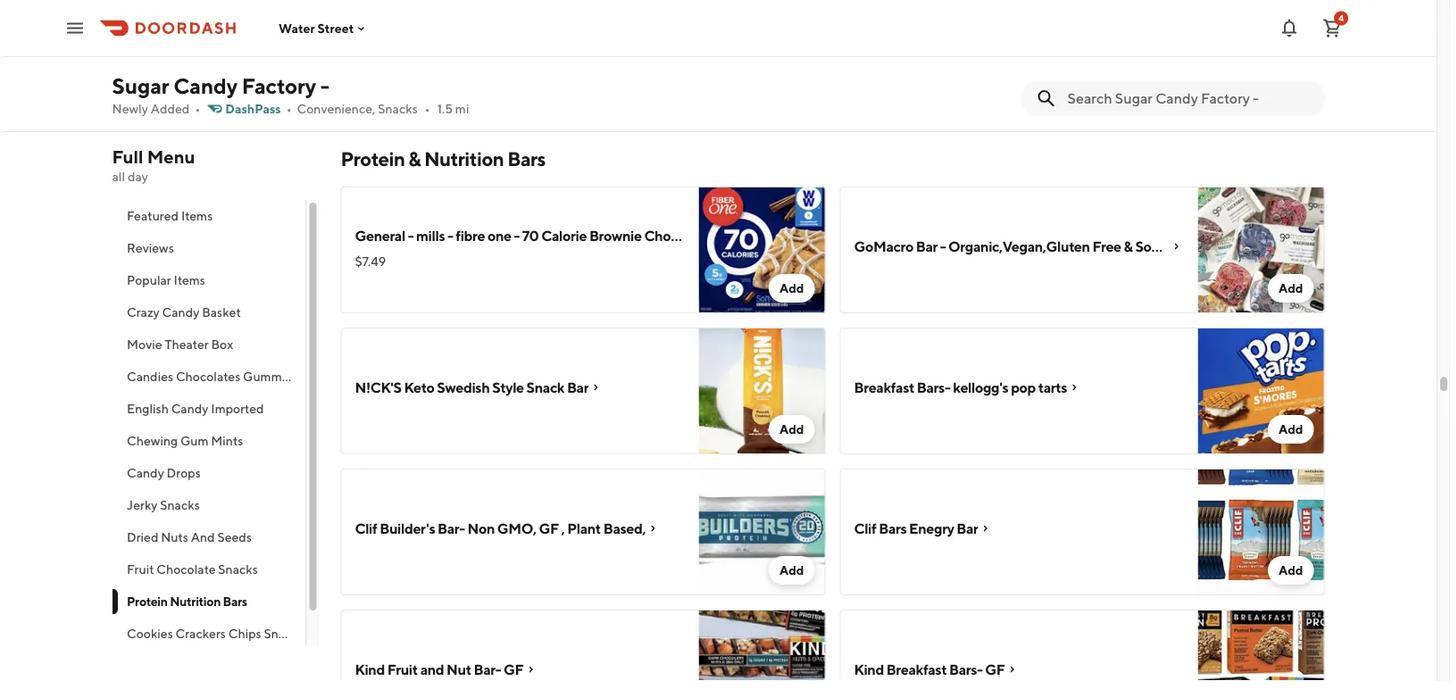 Task type: locate. For each thing, give the bounding box(es) containing it.
imported
[[211, 401, 263, 416]]

movie theater box
[[126, 337, 233, 352]]

0 horizontal spatial clif
[[355, 520, 377, 537]]

protein
[[341, 147, 405, 171], [126, 594, 167, 609]]

bars left the enegry
[[879, 520, 907, 537]]

keto
[[404, 379, 434, 396]]

0 horizontal spatial gf
[[504, 661, 524, 678]]

n!ck's keto swedish style snack bar image
[[699, 328, 826, 455]]

0 vertical spatial bar-
[[823, 227, 850, 244]]

add button
[[769, 274, 815, 303], [1268, 274, 1314, 303], [769, 415, 815, 444], [1268, 415, 1314, 444], [769, 556, 815, 585], [1268, 556, 1314, 585]]

snacks inside jerky snacks button
[[160, 498, 199, 513]]

chocolate inside button
[[156, 562, 215, 577]]

4
[[1339, 13, 1344, 23]]

• right added
[[195, 101, 200, 116]]

1 horizontal spatial gf
[[539, 520, 559, 537]]

clif
[[355, 520, 377, 537], [854, 520, 876, 537]]

items
[[181, 209, 212, 223], [173, 273, 205, 288]]

0 vertical spatial dried
[[523, 34, 558, 51]]

bar- right nut
[[474, 661, 501, 678]]

add for general - mills - fibre one -  70 calorie  brownie chocolate fudge - breakfast bar- 6 count
[[780, 281, 804, 296]]

fruit up protein nutrition bars
[[126, 562, 154, 577]]

Item Search search field
[[1068, 88, 1310, 108]]

snacks
[[593, 34, 637, 51], [378, 101, 418, 116], [160, 498, 199, 513], [218, 562, 258, 577], [263, 626, 303, 641]]

popular
[[126, 273, 171, 288]]

dashpass •
[[225, 101, 292, 116]]

0 vertical spatial nutrition
[[424, 147, 504, 171]]

gf
[[539, 520, 559, 537], [504, 661, 524, 678], [985, 661, 1005, 678]]

2 horizontal spatial bar-
[[823, 227, 850, 244]]

0 vertical spatial &
[[408, 147, 421, 171]]

featured
[[126, 209, 178, 223]]

dried left nuts
[[126, 530, 158, 545]]

items inside "popular items" button
[[173, 273, 205, 288]]

candy up gum
[[171, 401, 208, 416]]

chocolate up protein nutrition bars
[[156, 562, 215, 577]]

2 vertical spatial fruit
[[387, 661, 418, 678]]

3 • from the left
[[425, 101, 430, 116]]

1 vertical spatial bar-
[[438, 520, 465, 537]]

jerky snacks
[[126, 498, 199, 513]]

0 horizontal spatial &
[[408, 147, 421, 171]]

snacks inside fruit chocolate snacks button
[[218, 562, 258, 577]]

1 horizontal spatial chocolate
[[644, 227, 709, 244]]

clif left builder's
[[355, 520, 377, 537]]

kind
[[355, 661, 385, 678], [854, 661, 884, 678]]

free
[[1092, 238, 1121, 255]]

chocolate left the fudge
[[644, 227, 709, 244]]

2 horizontal spatial gf
[[985, 661, 1005, 678]]

2 kind from the left
[[854, 661, 884, 678]]

add for gomacro bar - organic,vegan,gluten free & soy free
[[1279, 281, 1303, 296]]

chips
[[228, 626, 261, 641]]

- right harvest
[[461, 34, 467, 51]]

box
[[211, 337, 233, 352]]

nutrition
[[424, 147, 504, 171], [169, 594, 220, 609]]

protein up cookies
[[126, 594, 167, 609]]

1 horizontal spatial •
[[286, 101, 292, 116]]

clif left the enegry
[[854, 520, 876, 537]]

1 kind from the left
[[355, 661, 385, 678]]

and
[[420, 661, 444, 678]]

clif for clif bars enegry bar
[[854, 520, 876, 537]]

0 horizontal spatial dried
[[126, 530, 158, 545]]

0 horizontal spatial bars
[[222, 594, 247, 609]]

2 horizontal spatial bar
[[957, 520, 978, 537]]

0 horizontal spatial protein
[[126, 594, 167, 609]]

& left soy at the top of the page
[[1124, 238, 1133, 255]]

0 horizontal spatial bar-
[[438, 520, 465, 537]]

1 vertical spatial chocolate
[[156, 562, 215, 577]]

0 vertical spatial fruit
[[560, 34, 591, 51]]

featured items button
[[112, 200, 306, 232]]

fruit right organic
[[560, 34, 591, 51]]

candies chocolates gummies
[[126, 369, 297, 384]]

1 horizontal spatial clif
[[854, 520, 876, 537]]

- right the fudge
[[752, 227, 758, 244]]

fruit chocolate snacks button
[[112, 554, 306, 586]]

crazy candy basket
[[126, 305, 240, 320]]

mavuno harvest - organic dried fruit snacks image
[[699, 0, 826, 110]]

-
[[461, 34, 467, 51], [320, 73, 330, 98], [408, 227, 414, 244], [447, 227, 453, 244], [514, 227, 520, 244], [752, 227, 758, 244], [940, 238, 946, 255]]

1 • from the left
[[195, 101, 200, 116]]

• down factory
[[286, 101, 292, 116]]

count
[[864, 227, 901, 244]]

items for popular items
[[173, 273, 205, 288]]

dried right organic
[[523, 34, 558, 51]]

0 vertical spatial items
[[181, 209, 212, 223]]

kellogg's
[[953, 379, 1008, 396]]

1 horizontal spatial protein
[[341, 147, 405, 171]]

bar- left non
[[438, 520, 465, 537]]

swedish
[[437, 379, 490, 396]]

0 horizontal spatial •
[[195, 101, 200, 116]]

1 vertical spatial items
[[173, 273, 205, 288]]

crazy
[[126, 305, 159, 320]]

1 horizontal spatial kind
[[854, 661, 884, 678]]

n!ck's keto swedish style snack bar
[[355, 379, 589, 396]]

•
[[195, 101, 200, 116], [286, 101, 292, 116], [425, 101, 430, 116]]

0 horizontal spatial kind
[[355, 661, 385, 678]]

snacks inside cookies crackers chips snacks "button"
[[263, 626, 303, 641]]

full menu all day
[[112, 146, 195, 184]]

gf for gmo,
[[539, 520, 559, 537]]

1 horizontal spatial nutrition
[[424, 147, 504, 171]]

builder's
[[380, 520, 435, 537]]

• for newly added •
[[195, 101, 200, 116]]

items inside featured items button
[[181, 209, 212, 223]]

1 vertical spatial nutrition
[[169, 594, 220, 609]]

english
[[126, 401, 168, 416]]

mavuno harvest - organic dried fruit snacks
[[355, 34, 637, 51]]

1 vertical spatial fruit
[[126, 562, 154, 577]]

2 horizontal spatial bars
[[879, 520, 907, 537]]

bars up the '70'
[[507, 147, 546, 171]]

open menu image
[[64, 17, 86, 39]]

0 vertical spatial bars
[[507, 147, 546, 171]]

1 vertical spatial dried
[[126, 530, 158, 545]]

- up convenience,
[[320, 73, 330, 98]]

general - mills - fibre one -  70 calorie  brownie chocolate fudge - breakfast bar- 6 count image
[[699, 187, 826, 313]]

bars
[[507, 147, 546, 171], [879, 520, 907, 537], [222, 594, 247, 609]]

cookies crackers chips snacks button
[[112, 618, 306, 650]]

2 horizontal spatial •
[[425, 101, 430, 116]]

water street
[[279, 21, 354, 35]]

candy up added
[[174, 73, 238, 98]]

1 horizontal spatial dried
[[523, 34, 558, 51]]

0 horizontal spatial chocolate
[[156, 562, 215, 577]]

dried nuts and seeds button
[[112, 522, 306, 554]]

movie
[[126, 337, 162, 352]]

2 horizontal spatial fruit
[[560, 34, 591, 51]]

bar right snack
[[567, 379, 589, 396]]

gomacro
[[854, 238, 913, 255]]

sugar
[[112, 73, 169, 98]]

bar-
[[823, 227, 850, 244], [438, 520, 465, 537], [474, 661, 501, 678]]

fruit chocolate snacks
[[126, 562, 258, 577]]

&
[[408, 147, 421, 171], [1124, 238, 1133, 255]]

kind breakfast bars- gf
[[854, 661, 1005, 678]]

gomacro bar - organic,vegan,gluten free & soy free image
[[1198, 187, 1325, 313]]

movie theater box button
[[112, 329, 306, 361]]

fruit left and
[[387, 661, 418, 678]]

• left the 1.5 on the top of page
[[425, 101, 430, 116]]

gmo,
[[497, 520, 537, 537]]

fibre
[[456, 227, 485, 244]]

reviews
[[126, 241, 174, 255]]

1 vertical spatial protein
[[126, 594, 167, 609]]

• for convenience, snacks • 1.5 mi
[[425, 101, 430, 116]]

& down convenience, snacks • 1.5 mi
[[408, 147, 421, 171]]

clif builder's bar- non gmo, gf , plant based, image
[[699, 469, 826, 596]]

add
[[780, 281, 804, 296], [1279, 281, 1303, 296], [780, 422, 804, 437], [1279, 422, 1303, 437], [780, 563, 804, 578], [1279, 563, 1303, 578]]

0 vertical spatial bars-
[[917, 379, 950, 396]]

clif bars enegry bar image
[[1198, 469, 1325, 596]]

1 horizontal spatial &
[[1124, 238, 1133, 255]]

style
[[492, 379, 524, 396]]

fruit
[[560, 34, 591, 51], [126, 562, 154, 577], [387, 661, 418, 678]]

candy up movie theater box
[[162, 305, 199, 320]]

items up 'crazy candy basket'
[[173, 273, 205, 288]]

dried
[[523, 34, 558, 51], [126, 530, 158, 545]]

bar right 'gomacro'
[[916, 238, 938, 255]]

70
[[522, 227, 539, 244]]

protein for protein & nutrition bars
[[341, 147, 405, 171]]

non
[[468, 520, 495, 537]]

breakfast
[[760, 227, 820, 244], [854, 379, 914, 396], [886, 661, 947, 678]]

clif for clif builder's bar- non gmo, gf , plant based,
[[355, 520, 377, 537]]

items up reviews button
[[181, 209, 212, 223]]

street
[[317, 21, 354, 35]]

candy drops button
[[112, 457, 306, 489]]

0 horizontal spatial bar
[[567, 379, 589, 396]]

bar right the enegry
[[957, 520, 978, 537]]

fruit inside button
[[126, 562, 154, 577]]

bar- left the '6'
[[823, 227, 850, 244]]

2 vertical spatial bar
[[957, 520, 978, 537]]

add for clif builder's bar- non gmo, gf , plant based,
[[780, 563, 804, 578]]

free
[[1161, 238, 1186, 255]]

1 clif from the left
[[355, 520, 377, 537]]

0 vertical spatial bar
[[916, 238, 938, 255]]

notification bell image
[[1279, 17, 1300, 39]]

n!ck's
[[355, 379, 402, 396]]

0 vertical spatial protein
[[341, 147, 405, 171]]

candies
[[126, 369, 173, 384]]

candy inside button
[[162, 305, 199, 320]]

0 horizontal spatial nutrition
[[169, 594, 220, 609]]

add for clif bars enegry bar
[[1279, 563, 1303, 578]]

1 vertical spatial bar
[[567, 379, 589, 396]]

protein down convenience, snacks • 1.5 mi
[[341, 147, 405, 171]]

protein nutrition bars
[[126, 594, 247, 609]]

snack
[[527, 379, 565, 396]]

bars up chips
[[222, 594, 247, 609]]

nutrition down fruit chocolate snacks at the bottom of the page
[[169, 594, 220, 609]]

2 vertical spatial breakfast
[[886, 661, 947, 678]]

candy
[[174, 73, 238, 98], [162, 305, 199, 320], [171, 401, 208, 416], [126, 466, 164, 480]]

1 horizontal spatial bar
[[916, 238, 938, 255]]

popular items
[[126, 273, 205, 288]]

0 horizontal spatial fruit
[[126, 562, 154, 577]]

protein for protein nutrition bars
[[126, 594, 167, 609]]

all
[[112, 169, 125, 184]]

0 vertical spatial chocolate
[[644, 227, 709, 244]]

nutrition down mi
[[424, 147, 504, 171]]

featured items
[[126, 209, 212, 223]]

1 horizontal spatial bar-
[[474, 661, 501, 678]]

2 clif from the left
[[854, 520, 876, 537]]

1 horizontal spatial bars
[[507, 147, 546, 171]]



Task type: describe. For each thing, give the bounding box(es) containing it.
jerky snacks button
[[112, 489, 306, 522]]

mi
[[455, 101, 469, 116]]

mavuno
[[355, 34, 406, 51]]

chewing gum mints
[[126, 434, 243, 448]]

one
[[488, 227, 511, 244]]

add button for general - mills - fibre one -  70 calorie  brownie chocolate fudge - breakfast bar- 6 count
[[769, 274, 815, 303]]

6
[[853, 227, 861, 244]]

add button for gomacro bar - organic,vegan,gluten free & soy free
[[1268, 274, 1314, 303]]

fudge
[[712, 227, 749, 244]]

cookies
[[126, 626, 173, 641]]

- left mills
[[408, 227, 414, 244]]

1 vertical spatial bars-
[[949, 661, 983, 678]]

candy for crazy
[[162, 305, 199, 320]]

kind fruit and nut bar- gf
[[355, 661, 524, 678]]

chewing
[[126, 434, 177, 448]]

items for featured items
[[181, 209, 212, 223]]

clif bars enegry bar
[[854, 520, 978, 537]]

add button for breakfast bars-  kellogg's pop tarts
[[1268, 415, 1314, 444]]

mints
[[211, 434, 243, 448]]

theater
[[164, 337, 208, 352]]

crazy candy basket button
[[112, 296, 306, 329]]

$7.49
[[355, 254, 386, 269]]

kind for kind fruit and nut bar- gf
[[355, 661, 385, 678]]

candy drops
[[126, 466, 200, 480]]

kind for kind breakfast bars- gf
[[854, 661, 884, 678]]

2 vertical spatial bars
[[222, 594, 247, 609]]

- left the '70'
[[514, 227, 520, 244]]

chocolates
[[175, 369, 240, 384]]

organic
[[469, 34, 520, 51]]

factory
[[242, 73, 316, 98]]

0 vertical spatial breakfast
[[760, 227, 820, 244]]

plant
[[567, 520, 601, 537]]

4 button
[[1315, 10, 1350, 46]]

reviews button
[[112, 232, 306, 264]]

jerky
[[126, 498, 157, 513]]

chewing gum mints button
[[112, 425, 306, 457]]

2 vertical spatial bar-
[[474, 661, 501, 678]]

soy
[[1135, 238, 1159, 255]]

add button for clif bars enegry bar
[[1268, 556, 1314, 585]]

harvest
[[409, 34, 458, 51]]

nut
[[447, 661, 471, 678]]

basket
[[201, 305, 240, 320]]

based,
[[603, 520, 646, 537]]

mills
[[416, 227, 445, 244]]

tarts
[[1038, 379, 1067, 396]]

gummies
[[242, 369, 297, 384]]

- right mills
[[447, 227, 453, 244]]

dried inside dried nuts and seeds button
[[126, 530, 158, 545]]

add for n!ck's keto swedish style snack bar
[[780, 422, 804, 437]]

dried nuts and seeds
[[126, 530, 251, 545]]

newly
[[112, 101, 148, 116]]

pop
[[1011, 379, 1036, 396]]

convenience, snacks • 1.5 mi
[[297, 101, 469, 116]]

add button for clif builder's bar- non gmo, gf , plant based,
[[769, 556, 815, 585]]

1 horizontal spatial fruit
[[387, 661, 418, 678]]

general
[[355, 227, 405, 244]]

brownie
[[589, 227, 642, 244]]

enegry
[[909, 520, 954, 537]]

1 vertical spatial bars
[[879, 520, 907, 537]]

water
[[279, 21, 315, 35]]

calorie
[[541, 227, 587, 244]]

cookies crackers chips snacks
[[126, 626, 303, 641]]

convenience,
[[297, 101, 375, 116]]

gf for bar-
[[504, 661, 524, 678]]

- right 'gomacro'
[[940, 238, 946, 255]]

menu
[[147, 146, 195, 167]]

drops
[[166, 466, 200, 480]]

added
[[151, 101, 190, 116]]

candies chocolates gummies button
[[112, 361, 306, 393]]

protein & nutrition bars
[[341, 147, 546, 171]]

add for breakfast bars-  kellogg's pop tarts
[[1279, 422, 1303, 437]]

water street button
[[279, 21, 368, 35]]

full
[[112, 146, 143, 167]]

clif builder's bar- non gmo, gf , plant based,
[[355, 520, 646, 537]]

gomacro bar - organic,vegan,gluten free & soy free
[[854, 238, 1186, 255]]

add button for n!ck's keto swedish style snack bar
[[769, 415, 815, 444]]

organic,vegan,gluten
[[948, 238, 1090, 255]]

dashpass
[[225, 101, 281, 116]]

candy up the jerky
[[126, 466, 164, 480]]

general - mills - fibre one -  70 calorie  brownie chocolate fudge - breakfast bar- 6 count
[[355, 227, 901, 244]]

candy for english
[[171, 401, 208, 416]]

candy for sugar
[[174, 73, 238, 98]]

day
[[128, 169, 148, 184]]

breakfast bars-  kellogg's pop tarts
[[854, 379, 1067, 396]]

1.5
[[437, 101, 453, 116]]

kind fruit and nut bar- gf image
[[699, 610, 826, 681]]

breakfast bars-  kellogg's pop tarts image
[[1198, 328, 1325, 455]]

popular items button
[[112, 264, 306, 296]]

2 • from the left
[[286, 101, 292, 116]]

english candy imported
[[126, 401, 263, 416]]

kind breakfast bars- gf image
[[1198, 610, 1325, 681]]

1 vertical spatial breakfast
[[854, 379, 914, 396]]

gum
[[180, 434, 208, 448]]

1 vertical spatial &
[[1124, 238, 1133, 255]]

sugar candy factory -
[[112, 73, 330, 98]]

4 items, open order cart image
[[1322, 17, 1343, 39]]

nuts
[[160, 530, 188, 545]]



Task type: vqa. For each thing, say whether or not it's contained in the screenshot.
,
yes



